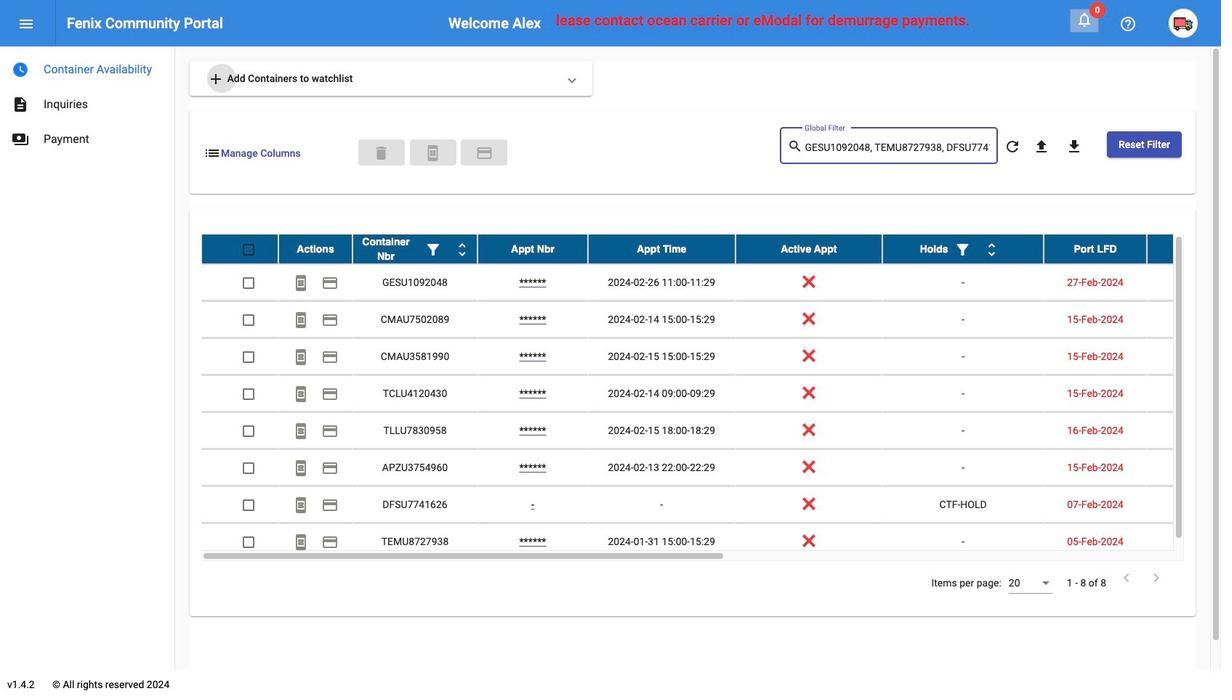 Task type: vqa. For each thing, say whether or not it's contained in the screenshot.
no color icon containing description
no



Task type: describe. For each thing, give the bounding box(es) containing it.
cell for fifth row from the bottom
[[1147, 376, 1221, 412]]

cell for third row
[[1147, 302, 1221, 338]]

cell for 7th row
[[1147, 450, 1221, 486]]

9 row from the top
[[201, 524, 1221, 561]]

4 column header from the left
[[588, 235, 735, 264]]

8 column header from the left
[[1147, 235, 1221, 264]]

Global Watchlist Filter field
[[805, 142, 990, 154]]

cell for sixth row from the top of the page
[[1147, 413, 1221, 449]]

cell for 8th row from the bottom
[[1147, 265, 1221, 301]]

7 column header from the left
[[1044, 235, 1147, 264]]

1 row from the top
[[201, 235, 1221, 265]]

cell for first row from the bottom of the page
[[1147, 524, 1221, 560]]

8 row from the top
[[201, 487, 1221, 524]]

3 column header from the left
[[478, 235, 588, 264]]



Task type: locate. For each thing, give the bounding box(es) containing it.
cell for 6th row from the bottom of the page
[[1147, 339, 1221, 375]]

4 cell from the top
[[1147, 376, 1221, 412]]

2 cell from the top
[[1147, 302, 1221, 338]]

2 column header from the left
[[353, 235, 478, 264]]

6 cell from the top
[[1147, 450, 1221, 486]]

4 row from the top
[[201, 339, 1221, 376]]

1 cell from the top
[[1147, 265, 1221, 301]]

6 row from the top
[[201, 413, 1221, 450]]

3 row from the top
[[201, 302, 1221, 339]]

cell for second row from the bottom
[[1147, 487, 1221, 523]]

5 row from the top
[[201, 376, 1221, 413]]

3 cell from the top
[[1147, 339, 1221, 375]]

2 row from the top
[[201, 265, 1221, 302]]

grid
[[201, 235, 1221, 562]]

7 row from the top
[[201, 450, 1221, 487]]

7 cell from the top
[[1147, 487, 1221, 523]]

no color image
[[1076, 11, 1093, 28], [12, 96, 29, 113], [12, 131, 29, 148], [787, 138, 805, 155], [1004, 138, 1021, 156], [1033, 138, 1050, 156], [1065, 138, 1083, 156], [454, 242, 471, 259], [954, 242, 971, 259], [983, 242, 1000, 259], [292, 275, 310, 292], [321, 275, 339, 292], [292, 312, 310, 330], [321, 312, 339, 330], [292, 349, 310, 367], [321, 386, 339, 404], [321, 423, 339, 441], [292, 460, 310, 478], [321, 460, 339, 478], [292, 497, 310, 515], [321, 534, 339, 552]]

cell
[[1147, 265, 1221, 301], [1147, 302, 1221, 338], [1147, 339, 1221, 375], [1147, 376, 1221, 412], [1147, 413, 1221, 449], [1147, 450, 1221, 486], [1147, 487, 1221, 523], [1147, 524, 1221, 560]]

row
[[201, 235, 1221, 265], [201, 265, 1221, 302], [201, 302, 1221, 339], [201, 339, 1221, 376], [201, 376, 1221, 413], [201, 413, 1221, 450], [201, 450, 1221, 487], [201, 487, 1221, 524], [201, 524, 1221, 561]]

5 column header from the left
[[735, 235, 882, 264]]

8 cell from the top
[[1147, 524, 1221, 560]]

column header
[[278, 235, 353, 264], [353, 235, 478, 264], [478, 235, 588, 264], [588, 235, 735, 264], [735, 235, 882, 264], [882, 235, 1044, 264], [1044, 235, 1147, 264], [1147, 235, 1221, 264]]

no color image
[[17, 15, 35, 33], [1119, 15, 1137, 33], [12, 61, 29, 78], [207, 71, 225, 88], [204, 145, 221, 162], [424, 145, 442, 162], [476, 145, 493, 162], [424, 242, 442, 259], [321, 349, 339, 367], [292, 386, 310, 404], [292, 423, 310, 441], [321, 497, 339, 515], [292, 534, 310, 552], [1118, 570, 1135, 587], [1148, 570, 1165, 587]]

1 column header from the left
[[278, 235, 353, 264]]

delete image
[[373, 145, 390, 162]]

5 cell from the top
[[1147, 413, 1221, 449]]

6 column header from the left
[[882, 235, 1044, 264]]

navigation
[[0, 47, 174, 157]]



